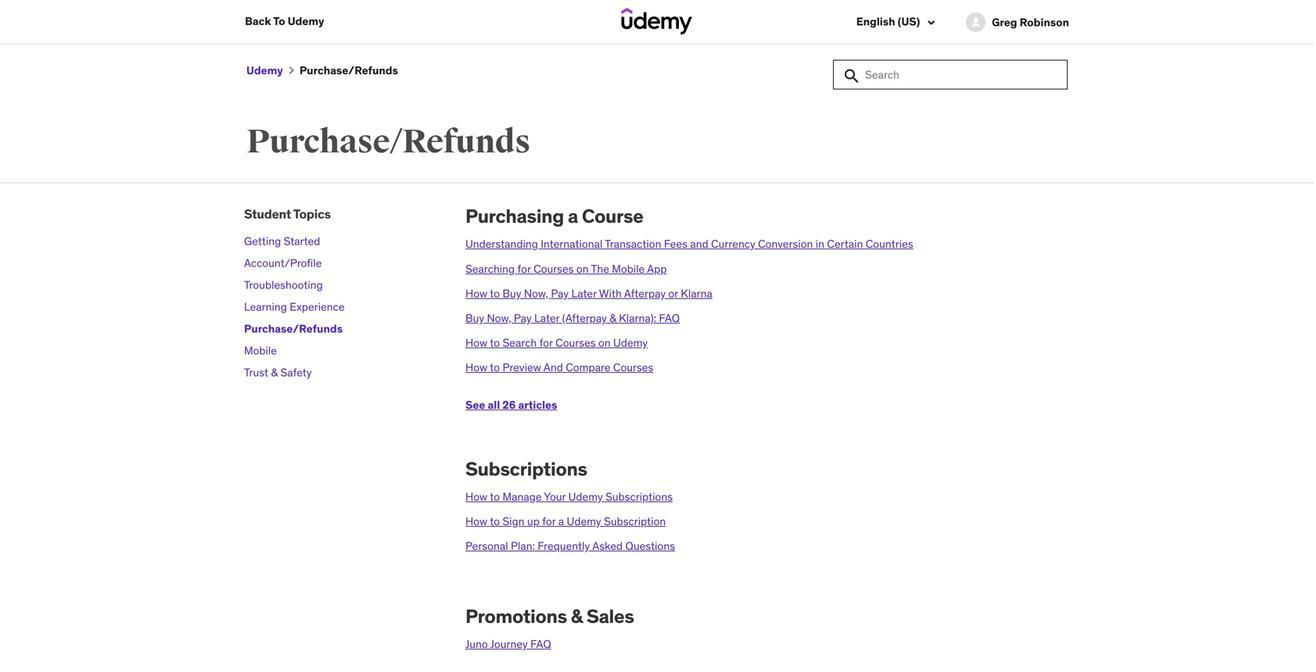 Task type: describe. For each thing, give the bounding box(es) containing it.
fees
[[664, 237, 688, 251]]

how to sign up for a udemy subscription
[[465, 515, 666, 529]]

to
[[273, 14, 285, 28]]

how to preview and compare courses link
[[465, 361, 653, 375]]

1 vertical spatial on
[[598, 336, 611, 350]]

1 horizontal spatial faq
[[659, 311, 680, 325]]

1 vertical spatial courses
[[556, 336, 596, 350]]

1 vertical spatial purchase/refunds
[[246, 122, 530, 162]]

26
[[502, 398, 516, 412]]

2 horizontal spatial &
[[610, 311, 616, 325]]

greg
[[992, 15, 1017, 29]]

0 vertical spatial later
[[571, 287, 597, 301]]

getting started link
[[244, 234, 320, 248]]

transaction
[[605, 237, 661, 251]]

how to search for courses on udemy
[[465, 336, 648, 350]]

questions
[[625, 539, 675, 553]]

trust & safety link
[[244, 366, 312, 380]]

purchasing a course link
[[465, 205, 643, 228]]

buy now, pay later (afterpay & klarna): faq link
[[465, 311, 680, 325]]

troubleshooting
[[244, 278, 323, 292]]

preview
[[503, 361, 541, 375]]

up
[[527, 515, 540, 529]]

how for how to preview and compare courses
[[465, 361, 488, 375]]

& inside getting started account/profile troubleshooting learning experience purchase/refunds mobile trust & safety
[[271, 366, 278, 380]]

getting
[[244, 234, 281, 248]]

account/profile
[[244, 256, 322, 270]]

robinson
[[1020, 15, 1069, 29]]

in
[[816, 237, 825, 251]]

0 vertical spatial for
[[518, 262, 531, 276]]

understanding international transaction fees and currency conversion in certain countries link
[[465, 237, 913, 251]]

0 horizontal spatial faq
[[530, 638, 551, 652]]

learning
[[244, 300, 287, 314]]

juno journey faq
[[465, 638, 551, 652]]

how to manage your udemy subscriptions link
[[465, 490, 673, 504]]

0 vertical spatial pay
[[551, 287, 569, 301]]

manage
[[503, 490, 542, 504]]

mobile inside getting started account/profile troubleshooting learning experience purchase/refunds mobile trust & safety
[[244, 344, 277, 358]]

subscription
[[604, 515, 666, 529]]

2 vertical spatial courses
[[613, 361, 653, 375]]

and
[[544, 361, 563, 375]]

2 vertical spatial &
[[571, 605, 583, 629]]

udemy link
[[246, 64, 283, 78]]

how to buy now, pay later with afterpay or klarna link
[[465, 287, 713, 301]]

currency
[[711, 237, 755, 251]]

subscriptions link
[[465, 458, 587, 481]]

mobile link
[[244, 344, 277, 358]]

how to search for courses on udemy link
[[465, 336, 648, 350]]

1 vertical spatial for
[[539, 336, 553, 350]]

certain
[[827, 237, 863, 251]]

app
[[647, 262, 667, 276]]

all
[[488, 398, 500, 412]]

english (us) link
[[856, 14, 935, 30]]

understanding international transaction fees and currency conversion in certain countries
[[465, 237, 913, 251]]

or
[[668, 287, 678, 301]]

searching for courses on the mobile app
[[465, 262, 667, 276]]

0 horizontal spatial pay
[[514, 311, 532, 325]]

promotions
[[465, 605, 567, 629]]

klarna):
[[619, 311, 656, 325]]

journey
[[490, 638, 528, 652]]

conversion
[[758, 237, 813, 251]]

1 horizontal spatial a
[[568, 205, 578, 228]]

back
[[245, 14, 271, 28]]

how for how to buy now, pay later with afterpay or klarna
[[465, 287, 488, 301]]

1 horizontal spatial buy
[[503, 287, 521, 301]]

how to sign up for a udemy subscription link
[[465, 515, 666, 529]]

0 vertical spatial courses
[[534, 262, 574, 276]]

2 vertical spatial for
[[542, 515, 556, 529]]

udemy right to
[[288, 14, 324, 28]]

see all 26 articles link
[[465, 398, 1060, 413]]

your
[[544, 490, 566, 504]]

back to udemy
[[245, 14, 324, 28]]

(afterpay
[[562, 311, 607, 325]]

to for manage
[[490, 490, 500, 504]]

and
[[690, 237, 709, 251]]

experience
[[290, 300, 345, 314]]

how to manage your udemy subscriptions
[[465, 490, 673, 504]]

purchase/refunds main content
[[0, 44, 1314, 663]]

see
[[465, 398, 485, 412]]

greg robinson
[[992, 15, 1069, 29]]

searching for courses on the mobile app link
[[465, 262, 667, 276]]



Task type: locate. For each thing, give the bounding box(es) containing it.
1 vertical spatial subscriptions
[[606, 490, 673, 504]]

0 vertical spatial a
[[568, 205, 578, 228]]

faq down promotions & sales link at bottom
[[530, 638, 551, 652]]

searching
[[465, 262, 515, 276]]

purchasing
[[465, 205, 564, 228]]

started
[[284, 234, 320, 248]]

0 horizontal spatial &
[[271, 366, 278, 380]]

subscriptions up subscription on the bottom of the page
[[606, 490, 673, 504]]

later up (afterpay
[[571, 287, 597, 301]]

getting started account/profile troubleshooting learning experience purchase/refunds mobile trust & safety
[[244, 234, 345, 380]]

countries
[[866, 237, 913, 251]]

how left manage
[[465, 490, 488, 504]]

on left the the
[[576, 262, 589, 276]]

topics
[[293, 206, 331, 222]]

to left manage
[[490, 490, 500, 504]]

0 horizontal spatial a
[[558, 515, 564, 529]]

4 to from the top
[[490, 490, 500, 504]]

to for search
[[490, 336, 500, 350]]

0 horizontal spatial now,
[[487, 311, 511, 325]]

1 vertical spatial faq
[[530, 638, 551, 652]]

a
[[568, 205, 578, 228], [558, 515, 564, 529]]

1 vertical spatial buy
[[465, 311, 484, 325]]

how for how to manage your udemy subscriptions
[[465, 490, 488, 504]]

plan:
[[511, 539, 535, 553]]

sales
[[587, 605, 634, 629]]

to left the sign
[[490, 515, 500, 529]]

courses down buy now, pay later (afterpay & klarna): faq
[[556, 336, 596, 350]]

buy now, pay later (afterpay & klarna): faq
[[465, 311, 680, 325]]

to
[[490, 287, 500, 301], [490, 336, 500, 350], [490, 361, 500, 375], [490, 490, 500, 504], [490, 515, 500, 529]]

how
[[465, 287, 488, 301], [465, 336, 488, 350], [465, 361, 488, 375], [465, 490, 488, 504], [465, 515, 488, 529]]

subscriptions up manage
[[465, 458, 587, 481]]

1 vertical spatial pay
[[514, 311, 532, 325]]

0 horizontal spatial subscriptions
[[465, 458, 587, 481]]

5 to from the top
[[490, 515, 500, 529]]

courses right compare
[[613, 361, 653, 375]]

0 vertical spatial buy
[[503, 287, 521, 301]]

asked
[[592, 539, 623, 553]]

understanding
[[465, 237, 538, 251]]

to for preview
[[490, 361, 500, 375]]

to for sign
[[490, 515, 500, 529]]

Search search field
[[833, 60, 1068, 90]]

0 horizontal spatial buy
[[465, 311, 484, 325]]

& left sales
[[571, 605, 583, 629]]

trust
[[244, 366, 268, 380]]

courses down international at the top of page
[[534, 262, 574, 276]]

to down searching
[[490, 287, 500, 301]]

personal plan: frequently asked questions
[[465, 539, 675, 553]]

for down understanding
[[518, 262, 531, 276]]

0 horizontal spatial mobile
[[244, 344, 277, 358]]

1 horizontal spatial pay
[[551, 287, 569, 301]]

4 how from the top
[[465, 490, 488, 504]]

subscriptions
[[465, 458, 587, 481], [606, 490, 673, 504]]

a up international at the top of page
[[568, 205, 578, 228]]

2 how from the top
[[465, 336, 488, 350]]

personal plan: frequently asked questions link
[[465, 539, 675, 553]]

udemy down "klarna):"
[[613, 336, 648, 350]]

0 vertical spatial subscriptions
[[465, 458, 587, 481]]

learning experience link
[[244, 300, 345, 314]]

purchase/refunds inside getting started account/profile troubleshooting learning experience purchase/refunds mobile trust & safety
[[244, 322, 343, 336]]

to for buy
[[490, 287, 500, 301]]

course
[[582, 205, 643, 228]]

on up compare
[[598, 336, 611, 350]]

0 vertical spatial on
[[576, 262, 589, 276]]

1 horizontal spatial &
[[571, 605, 583, 629]]

0 horizontal spatial later
[[534, 311, 560, 325]]

none search field inside purchase/refunds main content
[[833, 60, 1068, 90]]

search
[[503, 336, 537, 350]]

1 vertical spatial &
[[271, 366, 278, 380]]

0 vertical spatial purchase/refunds
[[297, 64, 398, 78]]

personal
[[465, 539, 508, 553]]

courses
[[534, 262, 574, 276], [556, 336, 596, 350], [613, 361, 653, 375]]

(us)
[[898, 15, 920, 29]]

now, down searching for courses on the mobile app link in the top of the page
[[524, 287, 548, 301]]

english
[[856, 15, 895, 29]]

student
[[244, 206, 291, 222]]

how for how to sign up for a udemy subscription
[[465, 515, 488, 529]]

student topics
[[244, 206, 331, 222]]

later
[[571, 287, 597, 301], [534, 311, 560, 325]]

mobile down transaction
[[612, 262, 645, 276]]

safety
[[280, 366, 312, 380]]

2 vertical spatial purchase/refunds
[[244, 322, 343, 336]]

0 vertical spatial faq
[[659, 311, 680, 325]]

mobile up 'trust'
[[244, 344, 277, 358]]

for
[[518, 262, 531, 276], [539, 336, 553, 350], [542, 515, 556, 529]]

1 horizontal spatial mobile
[[612, 262, 645, 276]]

how up personal
[[465, 515, 488, 529]]

afterpay
[[624, 287, 666, 301]]

for up and
[[539, 336, 553, 350]]

juno journey faq link
[[465, 638, 551, 652]]

1 to from the top
[[490, 287, 500, 301]]

pay down searching for courses on the mobile app link in the top of the page
[[551, 287, 569, 301]]

udemy down back
[[246, 64, 283, 78]]

0 horizontal spatial on
[[576, 262, 589, 276]]

to left preview
[[490, 361, 500, 375]]

frequently
[[538, 539, 590, 553]]

2 to from the top
[[490, 336, 500, 350]]

1 horizontal spatial later
[[571, 287, 597, 301]]

pay up search at the bottom left of page
[[514, 311, 532, 325]]

faq
[[659, 311, 680, 325], [530, 638, 551, 652]]

1 horizontal spatial now,
[[524, 287, 548, 301]]

how left search at the bottom left of page
[[465, 336, 488, 350]]

how for how to search for courses on udemy
[[465, 336, 488, 350]]

& right 'trust'
[[271, 366, 278, 380]]

see all 26 articles
[[465, 398, 557, 412]]

to left search at the bottom left of page
[[490, 336, 500, 350]]

None search field
[[833, 60, 1068, 90]]

pay
[[551, 287, 569, 301], [514, 311, 532, 325]]

articles
[[518, 398, 557, 412]]

purchasing a course
[[465, 205, 643, 228]]

klarna
[[681, 287, 713, 301]]

3 to from the top
[[490, 361, 500, 375]]

how to preview and compare courses
[[465, 361, 653, 375]]

1 how from the top
[[465, 287, 488, 301]]

purchase/refunds
[[297, 64, 398, 78], [246, 122, 530, 162], [244, 322, 343, 336]]

greg robinson image
[[966, 13, 986, 32]]

english (us)
[[856, 15, 923, 29]]

purchase/refunds link
[[244, 322, 343, 336]]

account/profile link
[[244, 256, 322, 270]]

the
[[591, 262, 609, 276]]

1 vertical spatial later
[[534, 311, 560, 325]]

now,
[[524, 287, 548, 301], [487, 311, 511, 325]]

udemy up the personal plan: frequently asked questions link on the bottom of page
[[567, 515, 601, 529]]

on
[[576, 262, 589, 276], [598, 336, 611, 350]]

1 horizontal spatial on
[[598, 336, 611, 350]]

3 how from the top
[[465, 361, 488, 375]]

&
[[610, 311, 616, 325], [271, 366, 278, 380], [571, 605, 583, 629]]

faq down or
[[659, 311, 680, 325]]

0 vertical spatial now,
[[524, 287, 548, 301]]

promotions & sales
[[465, 605, 634, 629]]

udemy right your on the left of the page
[[568, 490, 603, 504]]

troubleshooting link
[[244, 278, 323, 292]]

international
[[541, 237, 603, 251]]

how up see
[[465, 361, 488, 375]]

back to udemy link
[[245, 0, 324, 43]]

for right up
[[542, 515, 556, 529]]

now, up search at the bottom left of page
[[487, 311, 511, 325]]

udemy
[[288, 14, 324, 28], [246, 64, 283, 78], [613, 336, 648, 350], [568, 490, 603, 504], [567, 515, 601, 529]]

5 how from the top
[[465, 515, 488, 529]]

promotions & sales link
[[465, 605, 634, 629]]

& left "klarna):"
[[610, 311, 616, 325]]

1 vertical spatial now,
[[487, 311, 511, 325]]

how down searching
[[465, 287, 488, 301]]

compare
[[566, 361, 611, 375]]

0 vertical spatial mobile
[[612, 262, 645, 276]]

1 horizontal spatial subscriptions
[[606, 490, 673, 504]]

sign
[[503, 515, 525, 529]]

how to buy now, pay later with afterpay or klarna
[[465, 287, 713, 301]]

later up how to search for courses on udemy
[[534, 311, 560, 325]]

a up frequently
[[558, 515, 564, 529]]

1 vertical spatial mobile
[[244, 344, 277, 358]]

1 vertical spatial a
[[558, 515, 564, 529]]

juno
[[465, 638, 488, 652]]

with
[[599, 287, 622, 301]]

0 vertical spatial &
[[610, 311, 616, 325]]



Task type: vqa. For each thing, say whether or not it's contained in the screenshot.
Udemy image
no



